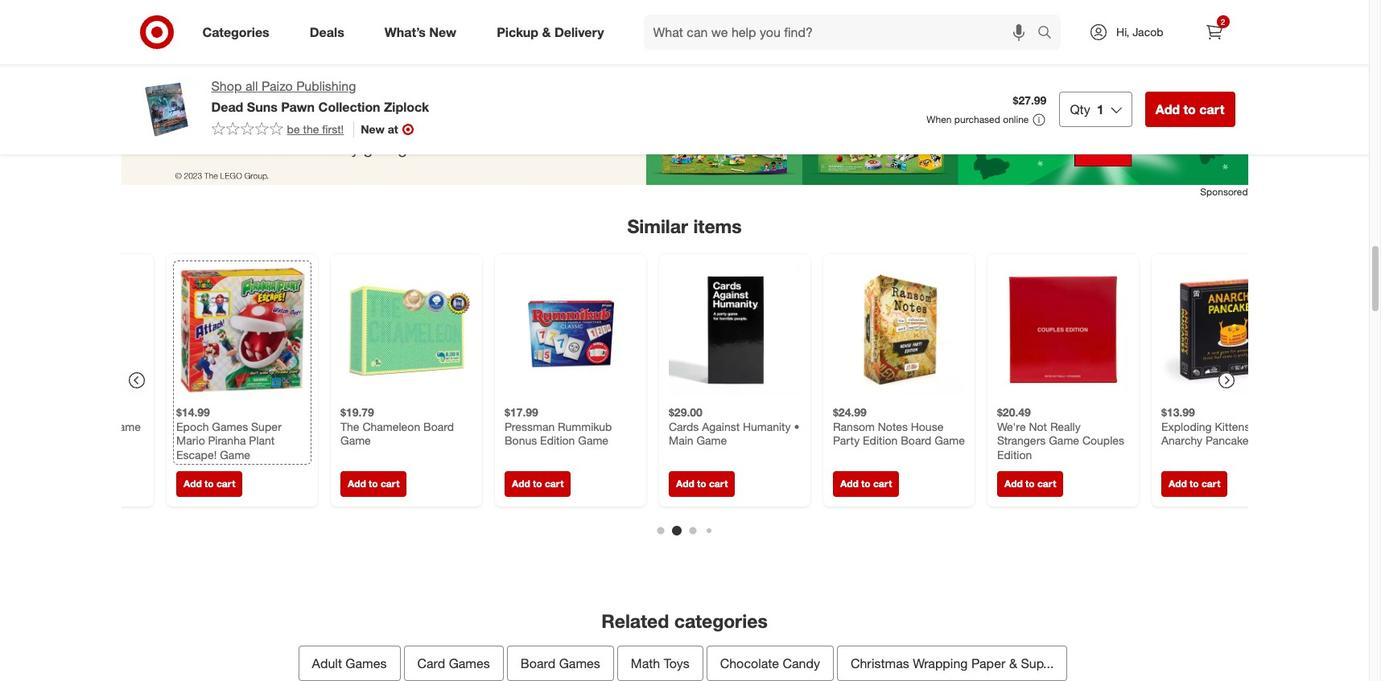 Task type: vqa. For each thing, say whether or not it's contained in the screenshot.
'vary'
no



Task type: locate. For each thing, give the bounding box(es) containing it.
0 horizontal spatial edition
[[540, 434, 575, 447]]

add down strangers
[[1004, 478, 1022, 490]]

add to cart button for $17.99 pressman rummikub bonus edition game
[[504, 472, 571, 497]]

1 vertical spatial &
[[1009, 656, 1017, 672]]

ziplock
[[384, 99, 429, 115]]

card games
[[417, 656, 490, 672]]

games right card
[[449, 656, 490, 672]]

cart down against
[[709, 478, 727, 490]]

similar items
[[627, 215, 742, 238]]

games up the piranha
[[212, 420, 248, 433]]

be
[[287, 122, 300, 136]]

first!
[[322, 122, 344, 136]]

to
[[1184, 101, 1196, 118], [204, 478, 213, 490], [368, 478, 378, 490], [532, 478, 542, 490], [697, 478, 706, 490], [861, 478, 870, 490], [1025, 478, 1034, 490], [1189, 478, 1199, 490]]

to for $14.99 epoch games super mario piranha plant escape! game
[[204, 478, 213, 490]]

1 vertical spatial new
[[361, 122, 385, 136]]

cart down $17.99 pressman rummikub bonus edition game
[[544, 478, 563, 490]]

epoch
[[176, 420, 208, 433]]

add to cart for $29.00 cards against humanity • main game
[[676, 478, 727, 490]]

add for $19.79 the chameleon board game
[[347, 478, 366, 490]]

1 horizontal spatial new
[[429, 24, 456, 40]]

edition down "rummikub"
[[540, 434, 575, 447]]

$17.99 pressman rummikub bonus edition game
[[504, 406, 611, 447]]

games
[[212, 420, 248, 433], [346, 656, 387, 672], [449, 656, 490, 672], [559, 656, 600, 672]]

games right adult
[[346, 656, 387, 672]]

be the first!
[[287, 122, 344, 136]]

edition down strangers
[[997, 448, 1032, 462]]

new left 'at'
[[361, 122, 385, 136]]

deals link
[[296, 14, 364, 50]]

new right "what's"
[[429, 24, 456, 40]]

the
[[303, 122, 319, 136]]

cart down pancakes
[[1201, 478, 1220, 490]]

game down against
[[696, 434, 727, 447]]

1 horizontal spatial edition
[[862, 434, 897, 447]]

add to cart
[[1155, 101, 1225, 118], [183, 478, 235, 490], [347, 478, 399, 490], [511, 478, 563, 490], [676, 478, 727, 490], [840, 478, 892, 490], [1004, 478, 1056, 490], [1168, 478, 1220, 490]]

game down really
[[1048, 434, 1079, 447]]

pressman
[[504, 420, 554, 433]]

$17.99
[[504, 406, 538, 419]]

card games link
[[404, 646, 504, 681]]

board
[[76, 420, 107, 433], [423, 420, 454, 433], [900, 434, 931, 447], [521, 656, 556, 672]]

qty 1
[[1070, 101, 1104, 118]]

cart for $20.49 we're not really strangers game couples edition
[[1037, 478, 1056, 490]]

game right pancakes
[[1257, 434, 1287, 447]]

anarchy
[[1161, 434, 1202, 447]]

math
[[631, 656, 660, 672]]

1
[[1097, 101, 1104, 118]]

rummikub
[[557, 420, 611, 433]]

0 vertical spatial &
[[542, 24, 551, 40]]

to for $20.49 we're not really strangers game couples edition
[[1025, 478, 1034, 490]]

against
[[702, 420, 739, 433]]

& right pickup
[[542, 24, 551, 40]]

&
[[542, 24, 551, 40], [1009, 656, 1017, 672]]

$20.49 we're not really strangers game couples edition
[[997, 406, 1124, 462]]

add down anarchy on the bottom right of the page
[[1168, 478, 1187, 490]]

game left epoch
[[110, 420, 140, 433]]

we're
[[997, 420, 1025, 433]]

1 horizontal spatial &
[[1009, 656, 1017, 672]]

add down escape! in the bottom left of the page
[[183, 478, 201, 490]]

$14.99
[[176, 406, 210, 419]]

$19.79 the chameleon board game
[[340, 406, 454, 447]]

0 vertical spatial new
[[429, 24, 456, 40]]

game down house
[[934, 434, 965, 447]]

$27.99
[[1013, 93, 1047, 107]]

party
[[833, 434, 859, 447]]

related categories
[[601, 610, 768, 633]]

pickup & delivery link
[[483, 14, 624, 50]]

paizo
[[262, 78, 293, 94]]

plant
[[249, 434, 274, 447]]

0 horizontal spatial &
[[542, 24, 551, 40]]

to for $17.99 pressman rummikub bonus edition game
[[532, 478, 542, 490]]

shop
[[211, 78, 242, 94]]

epoch games super mario piranha plant escape! game image
[[176, 264, 308, 396]]

game inside $20.49 we're not really strangers game couples edition
[[1048, 434, 1079, 447]]

board inside board games link
[[521, 656, 556, 672]]

0 horizontal spatial new
[[361, 122, 385, 136]]

notes
[[877, 420, 907, 433]]

cards
[[668, 420, 698, 433]]

game inside $24.99 ransom notes house party edition board game
[[934, 434, 965, 447]]

add down party
[[840, 478, 858, 490]]

•
[[794, 420, 799, 433]]

add to cart button for $20.49 we're not really strangers game couples edition
[[997, 472, 1063, 497]]

sponsored
[[1200, 186, 1248, 198]]

games inside $14.99 epoch games super mario piranha plant escape! game
[[212, 420, 248, 433]]

new
[[429, 24, 456, 40], [361, 122, 385, 136]]

add down bonus
[[511, 478, 530, 490]]

board inside $24.99 ransom notes house party edition board game
[[900, 434, 931, 447]]

chocolate
[[720, 656, 779, 672]]

house
[[910, 420, 943, 433]]

chameleon
[[362, 420, 420, 433]]

2 horizontal spatial edition
[[997, 448, 1032, 462]]

add
[[1155, 101, 1180, 118], [183, 478, 201, 490], [347, 478, 366, 490], [511, 478, 530, 490], [676, 478, 694, 490], [840, 478, 858, 490], [1004, 478, 1022, 490], [1168, 478, 1187, 490]]

chocolate candy
[[720, 656, 820, 672]]

search
[[1030, 25, 1069, 42]]

game inside $14.99 epoch games super mario piranha plant escape! game
[[220, 448, 250, 462]]

deals
[[310, 24, 344, 40]]

add to cart for $19.79 the chameleon board game
[[347, 478, 399, 490]]

game down the the
[[340, 434, 370, 447]]

add for $20.49 we're not really strangers game couples edition
[[1004, 478, 1022, 490]]

game inside '$13.99 exploding kittens anarchy pancakes game'
[[1257, 434, 1287, 447]]

pickup
[[497, 24, 538, 40]]

board games link
[[507, 646, 614, 681]]

to for $13.99 exploding kittens anarchy pancakes game
[[1189, 478, 1199, 490]]

add to cart for $24.99 ransom notes house party edition board game
[[840, 478, 892, 490]]

add to cart for $17.99 pressman rummikub bonus edition game
[[511, 478, 563, 490]]

edition inside $20.49 we're not really strangers game couples edition
[[997, 448, 1032, 462]]

ransom notes house party edition board game image
[[833, 264, 965, 396]]

pawn
[[281, 99, 315, 115]]

cart down escape! in the bottom left of the page
[[216, 478, 235, 490]]

games left math
[[559, 656, 600, 672]]

kittens
[[1214, 420, 1250, 433]]

add down main at the bottom
[[676, 478, 694, 490]]

ransom
[[833, 420, 874, 433]]

be the first! link
[[211, 121, 344, 138]]

region containing similar items
[[0, 91, 1303, 682]]

chocolate candy link
[[706, 646, 834, 681]]

edition down notes
[[862, 434, 897, 447]]

region
[[0, 91, 1303, 682]]

christmas
[[851, 656, 909, 672]]

pressman rummikub bonus edition game image
[[504, 264, 636, 396]]

new inside "link"
[[429, 24, 456, 40]]

sup...
[[1021, 656, 1054, 672]]

jacob
[[1133, 25, 1163, 39]]

the chameleon board game image
[[340, 264, 472, 396]]

games for adult games
[[346, 656, 387, 672]]

cart down strangers
[[1037, 478, 1056, 490]]

adult games
[[312, 656, 387, 672]]

add to cart button for $19.79 the chameleon board game
[[340, 472, 406, 497]]

add to cart button for $29.00 cards against humanity • main game
[[668, 472, 735, 497]]

add down the the
[[347, 478, 366, 490]]

game down "rummikub"
[[578, 434, 608, 447]]

advertisement region
[[121, 91, 1248, 185]]

cart down the chameleon
[[380, 478, 399, 490]]

game down the piranha
[[220, 448, 250, 462]]

& left sup...
[[1009, 656, 1017, 672]]

cart down notes
[[873, 478, 892, 490]]

adult games link
[[298, 646, 400, 681]]

cart for $24.99 ransom notes house party edition board game
[[873, 478, 892, 490]]



Task type: describe. For each thing, give the bounding box(es) containing it.
board inside codenames board game link
[[76, 420, 107, 433]]

cart for $17.99 pressman rummikub bonus edition game
[[544, 478, 563, 490]]

games for board games
[[559, 656, 600, 672]]

pancakes
[[1205, 434, 1254, 447]]

items
[[693, 215, 742, 238]]

when purchased online
[[927, 113, 1029, 126]]

pickup & delivery
[[497, 24, 604, 40]]

the
[[340, 420, 359, 433]]

codenames
[[12, 420, 73, 433]]

really
[[1050, 420, 1080, 433]]

$19.79
[[340, 406, 374, 419]]

image of dead suns pawn collection ziplock image
[[134, 77, 198, 142]]

cart down 2 link
[[1199, 101, 1225, 118]]

2 link
[[1196, 14, 1232, 50]]

couples
[[1082, 434, 1124, 447]]

when
[[927, 113, 952, 126]]

game inside $29.00 cards against humanity • main game
[[696, 434, 727, 447]]

game inside $19.79 the chameleon board game
[[340, 434, 370, 447]]

purchased
[[954, 113, 1000, 126]]

$13.99
[[1161, 406, 1195, 419]]

categories
[[674, 610, 768, 633]]

similar
[[627, 215, 688, 238]]

super
[[251, 420, 281, 433]]

add to cart for $14.99 epoch games super mario piranha plant escape! game
[[183, 478, 235, 490]]

cart for $13.99 exploding kittens anarchy pancakes game
[[1201, 478, 1220, 490]]

categories link
[[189, 14, 290, 50]]

board games
[[521, 656, 600, 672]]

christmas wrapping paper & sup... link
[[837, 646, 1068, 681]]

add for $29.00 cards against humanity • main game
[[676, 478, 694, 490]]

candy
[[783, 656, 820, 672]]

cart for $29.00 cards against humanity • main game
[[709, 478, 727, 490]]

cards against humanity • main game image
[[668, 264, 800, 396]]

add for $14.99 epoch games super mario piranha plant escape! game
[[183, 478, 201, 490]]

hi, jacob
[[1116, 25, 1163, 39]]

add to cart for $13.99 exploding kittens anarchy pancakes game
[[1168, 478, 1220, 490]]

new at
[[361, 122, 398, 136]]

add to cart button for $13.99 exploding kittens anarchy pancakes game
[[1161, 472, 1227, 497]]

$24.99
[[833, 406, 866, 419]]

add to cart button for $14.99 epoch games super mario piranha plant escape! game
[[176, 472, 242, 497]]

main
[[668, 434, 693, 447]]

add for $17.99 pressman rummikub bonus edition game
[[511, 478, 530, 490]]

to for $19.79 the chameleon board game
[[368, 478, 378, 490]]

math toys link
[[617, 646, 703, 681]]

cart for $14.99 epoch games super mario piranha plant escape! game
[[216, 478, 235, 490]]

online
[[1003, 113, 1029, 126]]

codenames board game link
[[12, 264, 144, 434]]

bonus
[[504, 434, 537, 447]]

exploding
[[1161, 420, 1211, 433]]

codenames board game image
[[12, 264, 144, 396]]

qty
[[1070, 101, 1090, 118]]

$24.99 ransom notes house party edition board game
[[833, 406, 965, 447]]

what's new link
[[371, 14, 477, 50]]

escape!
[[176, 448, 216, 462]]

related
[[601, 610, 669, 633]]

wrapping
[[913, 656, 968, 672]]

game inside $17.99 pressman rummikub bonus edition game
[[578, 434, 608, 447]]

add for $13.99 exploding kittens anarchy pancakes game
[[1168, 478, 1187, 490]]

$29.00 cards against humanity • main game
[[668, 406, 799, 447]]

suns
[[247, 99, 277, 115]]

what's
[[385, 24, 426, 40]]

add for $24.99 ransom notes house party edition board game
[[840, 478, 858, 490]]

mario
[[176, 434, 205, 447]]

piranha
[[208, 434, 245, 447]]

adult
[[312, 656, 342, 672]]

all
[[245, 78, 258, 94]]

publishing
[[296, 78, 356, 94]]

delivery
[[554, 24, 604, 40]]

edition inside $24.99 ransom notes house party edition board game
[[862, 434, 897, 447]]

$13.99 exploding kittens anarchy pancakes game
[[1161, 406, 1287, 447]]

add right 1
[[1155, 101, 1180, 118]]

games for card games
[[449, 656, 490, 672]]

humanity
[[742, 420, 790, 433]]

strangers
[[997, 434, 1045, 447]]

2
[[1221, 17, 1225, 27]]

to for $24.99 ransom notes house party edition board game
[[861, 478, 870, 490]]

exploding kittens anarchy pancakes game image
[[1161, 264, 1293, 396]]

dead
[[211, 99, 243, 115]]

$20.49
[[997, 406, 1030, 419]]

codenames board game
[[12, 420, 140, 433]]

search button
[[1030, 14, 1069, 53]]

edition inside $17.99 pressman rummikub bonus edition game
[[540, 434, 575, 447]]

to for $29.00 cards against humanity • main game
[[697, 478, 706, 490]]

add to cart for $20.49 we're not really strangers game couples edition
[[1004, 478, 1056, 490]]

board inside $19.79 the chameleon board game
[[423, 420, 454, 433]]

add to cart button for $24.99 ransom notes house party edition board game
[[833, 472, 899, 497]]

categories
[[202, 24, 269, 40]]

math toys
[[631, 656, 689, 672]]

christmas wrapping paper & sup...
[[851, 656, 1054, 672]]

card
[[417, 656, 445, 672]]

toys
[[664, 656, 689, 672]]

cart for $19.79 the chameleon board game
[[380, 478, 399, 490]]

What can we help you find? suggestions appear below search field
[[644, 14, 1041, 50]]

at
[[388, 122, 398, 136]]

not
[[1029, 420, 1047, 433]]

collection
[[318, 99, 380, 115]]

shop all paizo publishing dead suns pawn collection ziplock
[[211, 78, 429, 115]]

we're not really strangers game couples edition image
[[997, 264, 1129, 396]]

what's new
[[385, 24, 456, 40]]



